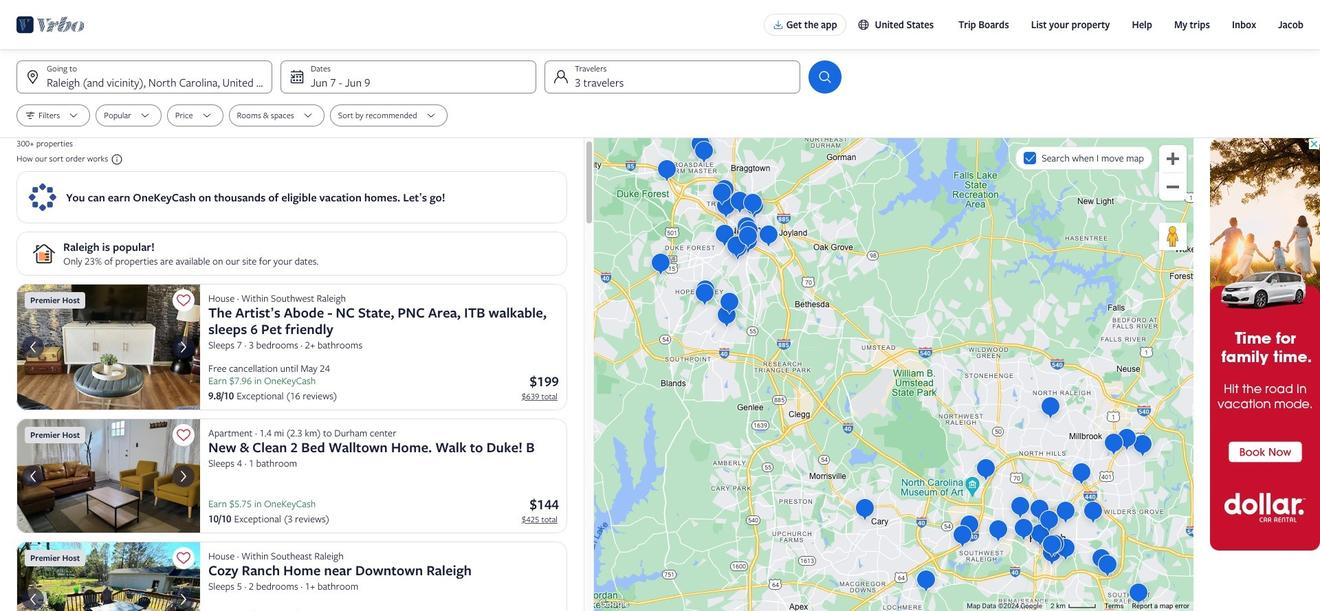 Task type: locate. For each thing, give the bounding box(es) containing it.
map region
[[594, 138, 1194, 611]]

show next image for cozy ranch home near downtown raleigh image
[[175, 591, 192, 608]]

living area image
[[17, 419, 200, 534]]

google image
[[598, 598, 630, 611]]

show next image for the artist's abode - nc state, pnc area, itb walkable, sleeps 6 pet friendly image
[[175, 339, 192, 356]]

show previous image for new & clean 2 bed walltown home.  walk to duke! b image
[[25, 468, 41, 485]]

large spacious living room off kitchen image
[[17, 284, 200, 411]]

search image
[[817, 69, 834, 85]]



Task type: vqa. For each thing, say whether or not it's contained in the screenshot.
FEBRUARY 2024 element
no



Task type: describe. For each thing, give the bounding box(es) containing it.
one key blue tier image
[[28, 182, 58, 213]]

show previous image for cozy ranch home near downtown raleigh image
[[25, 591, 41, 608]]

small image
[[857, 19, 870, 31]]

vrbo logo image
[[17, 14, 85, 36]]

outdoor dining image
[[17, 542, 200, 611]]

small image
[[108, 153, 123, 166]]

show next image for new & clean 2 bed walltown home.  walk to duke! b image
[[175, 468, 192, 485]]

show previous image for the artist's abode - nc state, pnc area, itb walkable, sleeps 6 pet friendly image
[[25, 339, 41, 356]]

download the app button image
[[773, 19, 784, 30]]



